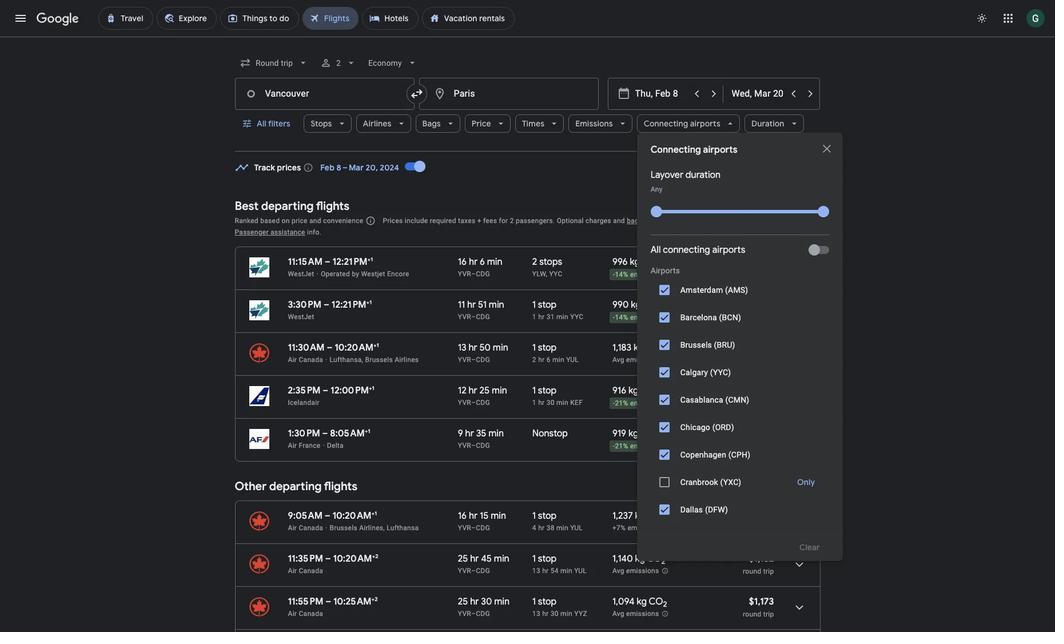 Task type: describe. For each thing, give the bounding box(es) containing it.
1 vertical spatial airports
[[704, 144, 738, 156]]

feb
[[321, 163, 335, 173]]

airlines inside popup button
[[363, 118, 392, 129]]

feb 8 – mar 20, 2024
[[321, 163, 399, 173]]

– inside 9:05 am – 10:20 am + 1
[[325, 510, 331, 522]]

12:21 pm for 3:30 pm
[[332, 299, 366, 311]]

1 inside 1 stop 4 hr 38 min yul
[[533, 510, 536, 522]]

1,140 kg co 2
[[613, 553, 666, 567]]

13 inside 13 hr 50 min yvr – cdg
[[458, 342, 467, 354]]

ranked
[[235, 217, 259, 225]]

1 inside 1 stop 2 hr 6 min yul
[[533, 342, 536, 354]]

2 inside 1,094 kg co 2
[[663, 600, 668, 609]]

1 stop flight. element for 16 hr 15 min
[[533, 510, 557, 524]]

nonstop
[[533, 428, 568, 439]]

passenger
[[235, 228, 269, 236]]

2 inside 990 kg co 2
[[658, 303, 662, 313]]

layover
[[651, 169, 684, 181]]

– inside the 2:35 pm – 12:00 pm + 1
[[323, 385, 329, 397]]

kef
[[571, 399, 583, 407]]

Departure time: 9:05 AM. text field
[[288, 510, 323, 522]]

connecting airports button
[[637, 110, 740, 137]]

1 inside 1 stop 13 hr 30 min yyz
[[533, 596, 536, 608]]

13 for 25 hr 30 min
[[533, 610, 541, 618]]

11:15 am
[[288, 256, 323, 268]]

1 stop 1 hr 31 min yyc
[[533, 299, 584, 321]]

nonstop flight. element
[[533, 428, 568, 441]]

dallas
[[681, 505, 703, 514]]

stop for 12 hr 25 min
[[538, 385, 557, 397]]

9 hr 35 min yvr – cdg
[[458, 428, 504, 450]]

kg for 1,183
[[634, 342, 644, 354]]

by
[[352, 270, 359, 278]]

Arrival time: 8:05 AM on  Friday, February 9. text field
[[330, 427, 370, 439]]

cranbrook (yxc)
[[681, 478, 742, 487]]

yvr for 25 hr 45 min
[[458, 567, 472, 575]]

min inside 12 hr 25 min yvr – cdg
[[492, 385, 507, 397]]

chicago (ord)
[[681, 423, 735, 432]]

1 stop 2 hr 6 min yul
[[533, 342, 579, 364]]

11:35 pm
[[288, 553, 323, 565]]

21% for 919
[[615, 442, 629, 450]]

main menu image
[[14, 11, 27, 25]]

– inside 13 hr 50 min yvr – cdg
[[472, 356, 476, 364]]

– inside '1:30 pm – 8:05 am + 1'
[[322, 428, 328, 439]]

yul for 1,183
[[567, 356, 579, 364]]

min inside 1 stop 13 hr 54 min yul
[[561, 567, 573, 575]]

lufthansa
[[387, 524, 419, 532]]

connecting inside popup button
[[644, 118, 689, 129]]

brussels for airlines,
[[330, 524, 358, 532]]

yul for 1,237
[[571, 524, 583, 532]]

5 air from the top
[[288, 610, 297, 618]]

min inside 25 hr 45 min yvr – cdg
[[494, 553, 510, 565]]

1 inside '1:30 pm – 8:05 am + 1'
[[368, 427, 370, 435]]

cdg for 51
[[476, 313, 490, 321]]

11
[[458, 299, 465, 311]]

Return text field
[[732, 78, 785, 109]]

cdg for 45
[[476, 567, 490, 575]]

1 left 31
[[533, 313, 537, 321]]

cdg for 35
[[476, 442, 490, 450]]

1 air canada from the top
[[288, 356, 323, 364]]

(yxc)
[[721, 478, 742, 487]]

916 kg co 2
[[613, 385, 659, 398]]

yvr for 11 hr 51 min
[[458, 313, 472, 321]]

emissions down 990 kg co 2
[[631, 314, 663, 322]]

– inside 25 hr 45 min yvr – cdg
[[472, 567, 476, 575]]

30 for 25 hr 30 min
[[551, 610, 559, 618]]

min inside 1 stop 13 hr 30 min yyz
[[561, 610, 573, 618]]

ranked based on price and convenience
[[235, 217, 364, 225]]

cdg for 6
[[476, 270, 490, 278]]

45
[[481, 553, 492, 565]]

1 down ylw
[[533, 299, 536, 311]]

assistance
[[271, 228, 305, 236]]

12
[[458, 385, 467, 397]]

1,237 kg co 2
[[613, 510, 666, 524]]

hr inside 11 hr 51 min yvr – cdg
[[467, 299, 476, 311]]

2 inside 2 popup button
[[336, 58, 341, 68]]

trip for $1,162
[[764, 568, 774, 576]]

2 round from the top
[[743, 442, 762, 450]]

hr inside 12 hr 25 min yvr – cdg
[[469, 385, 478, 397]]

bag fees button
[[627, 217, 655, 225]]

cdg for 50
[[476, 356, 490, 364]]

2 inside 2 stops ylw , yyc
[[533, 256, 538, 268]]

– inside 11:15 am – 12:21 pm + 1
[[325, 256, 331, 268]]

1 vertical spatial airlines
[[395, 356, 419, 364]]

lufthansa, brussels airlines
[[330, 356, 419, 364]]

may
[[657, 217, 670, 225]]

1 vertical spatial connecting airports
[[651, 144, 738, 156]]

$1,162
[[749, 553, 774, 565]]

round trip for 1,237
[[743, 525, 774, 533]]

– inside 11:30 am – 10:20 am + 1
[[327, 342, 333, 354]]

total duration 16 hr 15 min. element
[[458, 510, 533, 524]]

1 inside 11:15 am – 12:21 pm + 1
[[371, 256, 373, 263]]

– inside 16 hr 15 min yvr – cdg
[[472, 524, 476, 532]]

4 air from the top
[[288, 567, 297, 575]]

– inside "25 hr 30 min yvr – cdg"
[[472, 610, 476, 618]]

hr inside 1 stop 2 hr 6 min yul
[[539, 356, 545, 364]]

departing for best
[[261, 199, 314, 213]]

none search field containing connecting airports
[[235, 49, 843, 632]]

yvr for 13 hr 50 min
[[458, 356, 472, 364]]

leaves vancouver international airport at 3:30 pm on thursday, february 8 and arrives at paris charles de gaulle airport at 12:21 pm on friday, february 9. element
[[288, 299, 372, 311]]

total duration 13 hr 50 min. element
[[458, 342, 533, 355]]

– inside 11:35 pm – 10:20 am + 2
[[325, 553, 331, 565]]

51
[[478, 299, 487, 311]]

– inside 11 hr 51 min yvr – cdg
[[472, 313, 476, 321]]

hr inside 13 hr 50 min yvr – cdg
[[469, 342, 478, 354]]

co for 1,183
[[646, 342, 660, 354]]

3:30 pm – 12:21 pm + 1
[[288, 299, 372, 311]]

Arrival time: 12:21 PM on  Friday, February 9. text field
[[332, 299, 372, 311]]

3 air canada from the top
[[288, 567, 323, 575]]

Arrival time: 12:00 PM on  Friday, February 9. text field
[[331, 385, 375, 397]]

11:15 am – 12:21 pm + 1
[[288, 256, 373, 268]]

54
[[551, 567, 559, 575]]

leaves vancouver international airport at 11:35 pm on thursday, february 8 and arrives at paris charles de gaulle airport at 10:20 am on saturday, february 10. element
[[288, 553, 379, 565]]

leaves vancouver international airport at 11:55 pm on thursday, february 8 and arrives at paris charles de gaulle airport at 10:25 am on saturday, february 10. element
[[288, 596, 378, 608]]

chicago
[[681, 423, 711, 432]]

min inside 11 hr 51 min yvr – cdg
[[489, 299, 505, 311]]

10:20 am for 9:05 am
[[333, 510, 372, 522]]

1,094
[[613, 596, 635, 608]]

yvr for 9 hr 35 min
[[458, 442, 472, 450]]

990
[[613, 299, 629, 311]]

bags
[[423, 118, 441, 129]]

30 for 12 hr 25 min
[[547, 399, 555, 407]]

+ inside "prices include required taxes + fees for 2 passengers. optional charges and bag fees may apply. passenger assistance"
[[478, 217, 482, 225]]

kg for 996
[[630, 256, 640, 268]]

france
[[299, 442, 321, 450]]

kg for 919
[[629, 428, 639, 439]]

hr inside the 1 stop 1 hr 30 min kef
[[539, 399, 545, 407]]

total duration 25 hr 30 min. element
[[458, 596, 533, 609]]

trip for $1,173
[[764, 611, 774, 619]]

$1,162 round trip
[[743, 553, 774, 576]]

1 inside "3:30 pm – 12:21 pm + 1"
[[370, 299, 372, 306]]

stops
[[540, 256, 563, 268]]

optional
[[557, 217, 584, 225]]

track prices
[[254, 163, 301, 173]]

air for 9:05 am
[[288, 524, 297, 532]]

round trip for 919
[[743, 442, 774, 450]]

prices
[[383, 217, 403, 225]]

- for 990
[[613, 314, 615, 322]]

2:35 pm
[[288, 385, 321, 397]]

1 fees from the left
[[484, 217, 497, 225]]

14% for 996
[[615, 271, 629, 279]]

stop for 11 hr 51 min
[[538, 299, 557, 311]]

min inside 1 stop 2 hr 6 min yul
[[553, 356, 565, 364]]

2 fees from the left
[[641, 217, 655, 225]]

16 for 16 hr 6 min
[[458, 256, 467, 268]]

airports inside popup button
[[691, 118, 721, 129]]

emissions down 1,094 kg co 2
[[627, 610, 659, 618]]

flights for best departing flights
[[316, 199, 350, 213]]

avg inside the 1,183 kg co 2 avg emissions
[[613, 356, 625, 364]]

2 inside '1,140 kg co 2'
[[662, 557, 666, 567]]

1 inside 11:30 am – 10:20 am + 1
[[377, 342, 379, 349]]

yvr for 12 hr 25 min
[[458, 399, 472, 407]]

emissions down the 919 kg co 2 at the bottom right of the page
[[631, 442, 663, 450]]

2 button
[[316, 49, 362, 77]]

casablanca
[[681, 395, 724, 405]]

lufthansa,
[[330, 356, 363, 364]]

total duration 25 hr 45 min. element
[[458, 553, 533, 566]]

by:
[[791, 215, 803, 225]]

25 inside 12 hr 25 min yvr – cdg
[[480, 385, 490, 397]]

best
[[235, 199, 259, 213]]

round for $1,162
[[743, 568, 762, 576]]

round for $1,173
[[743, 611, 762, 619]]

brussels (bru)
[[681, 340, 736, 350]]

min inside 16 hr 6 min yvr – cdg
[[487, 256, 503, 268]]

4 air canada from the top
[[288, 610, 323, 618]]

2 air canada from the top
[[288, 524, 323, 532]]

air for 1:30 pm
[[288, 442, 297, 450]]

1 stop flight. element for 25 hr 30 min
[[533, 596, 557, 609]]

2 inside 1,237 kg co 2
[[662, 514, 666, 524]]

1,094 kg co 2
[[613, 596, 668, 609]]

+ for 1:30 pm
[[365, 427, 368, 435]]

6 inside 1 stop 2 hr 6 min yul
[[547, 356, 551, 364]]

duration button
[[745, 110, 804, 137]]

hr inside 1 stop 4 hr 38 min yul
[[539, 524, 545, 532]]

+7% emissions
[[613, 524, 661, 532]]

all for all connecting airports
[[651, 244, 661, 256]]

cdg for 25
[[476, 399, 490, 407]]

2 stops ylw , yyc
[[533, 256, 563, 278]]

find the best price region
[[235, 153, 821, 191]]

8:05 am
[[330, 428, 365, 439]]

layover duration any
[[651, 169, 721, 193]]

2 inside 996 kg co 2
[[657, 260, 661, 270]]

apply.
[[672, 217, 691, 225]]

919 kg co 2
[[613, 428, 659, 441]]

total duration 9 hr 35 min. element
[[458, 428, 533, 441]]

- for 919
[[613, 442, 615, 450]]

1162 US dollars text field
[[749, 553, 774, 565]]

total duration 12 hr 25 min. element
[[458, 385, 533, 398]]

price
[[292, 217, 308, 225]]

on
[[282, 217, 290, 225]]

emissions
[[576, 118, 613, 129]]

icelandair
[[288, 399, 320, 407]]

emissions down '1,140 kg co 2' at the right bottom
[[627, 567, 659, 575]]

cranbrook
[[681, 478, 719, 487]]

– inside 9 hr 35 min yvr – cdg
[[472, 442, 476, 450]]

connecting
[[663, 244, 711, 256]]

avg emissions for 1,094
[[613, 610, 659, 618]]

11:30 am – 10:20 am + 1
[[288, 342, 379, 354]]

total duration 16 hr 6 min. element
[[458, 256, 533, 270]]

required
[[430, 217, 456, 225]]

2 inside 916 kg co 2
[[655, 389, 659, 398]]

min inside 1 stop 1 hr 31 min yyc
[[557, 313, 569, 321]]

21% for 916
[[615, 400, 629, 408]]

1 up nonstop
[[533, 399, 537, 407]]

kg for 916
[[629, 385, 639, 397]]

cdg for 30
[[476, 610, 490, 618]]

brussels airlines, lufthansa
[[330, 524, 419, 532]]

hr inside 9 hr 35 min yvr – cdg
[[466, 428, 474, 439]]

leaves vancouver international airport at 2:35 pm on thursday, february 8 and arrives at paris charles de gaulle airport at 12:00 pm on friday, february 9. element
[[288, 385, 375, 397]]

hr inside 16 hr 15 min yvr – cdg
[[469, 510, 478, 522]]

delta
[[327, 442, 344, 450]]

2 inside 1 stop 2 hr 6 min yul
[[533, 356, 537, 364]]

emissions down 916 kg co 2 on the bottom right of page
[[631, 400, 663, 408]]

min inside 16 hr 15 min yvr – cdg
[[491, 510, 506, 522]]

– inside 16 hr 6 min yvr – cdg
[[472, 270, 476, 278]]

yul for 1,140
[[575, 567, 587, 575]]

916
[[613, 385, 627, 397]]

min inside 1 stop 4 hr 38 min yul
[[557, 524, 569, 532]]

flights for other departing flights
[[324, 480, 358, 494]]



Task type: vqa. For each thing, say whether or not it's contained in the screenshot.
to to the top
no



Task type: locate. For each thing, give the bounding box(es) containing it.
+ for 2:35 pm
[[369, 385, 372, 392]]

4 yvr from the top
[[458, 399, 472, 407]]

0 vertical spatial brussels
[[681, 340, 712, 350]]

2 inside 11:55 pm – 10:25 am + 2
[[375, 596, 378, 603]]

air for 11:30 am
[[288, 356, 297, 364]]

– down total duration 11 hr 51 min. element
[[472, 313, 476, 321]]

0 vertical spatial flights
[[316, 199, 350, 213]]

+ for 9:05 am
[[372, 510, 375, 517]]

leaves vancouver international airport at 1:30 pm on thursday, february 8 and arrives at paris charles de gaulle airport at 8:05 am on friday, february 9. element
[[288, 427, 370, 439]]

2 inside "prices include required taxes + fees for 2 passengers. optional charges and bag fees may apply. passenger assistance"
[[510, 217, 514, 225]]

track
[[254, 163, 275, 173]]

2 vertical spatial yul
[[575, 567, 587, 575]]

2 vertical spatial airports
[[713, 244, 746, 256]]

kg inside 996 kg co 2
[[630, 256, 640, 268]]

2 inside the 1,183 kg co 2 avg emissions
[[660, 346, 664, 355]]

3 air from the top
[[288, 524, 297, 532]]

yul inside 1 stop 2 hr 6 min yul
[[567, 356, 579, 364]]

0 vertical spatial 6
[[480, 256, 485, 268]]

total duration 11 hr 51 min. element
[[458, 299, 533, 312]]

leaves vancouver international airport at 11:30 am on thursday, february 8 and arrives at paris charles de gaulle airport at 10:20 am on friday, february 9. element
[[288, 342, 379, 354]]

price button
[[465, 110, 511, 137]]

3 canada from the top
[[299, 567, 323, 575]]

1 canada from the top
[[299, 356, 323, 364]]

14% down 990
[[615, 314, 629, 322]]

1 vertical spatial 16
[[458, 510, 467, 522]]

all filters button
[[235, 110, 299, 137]]

amsterdam (ams)
[[681, 286, 749, 295]]

all for all filters
[[257, 118, 266, 129]]

1 air from the top
[[288, 356, 297, 364]]

1 vertical spatial avg emissions
[[613, 610, 659, 618]]

all inside button
[[257, 118, 266, 129]]

– right '3:30 pm'
[[324, 299, 329, 311]]

Departure time: 11:15 AM. text field
[[288, 256, 323, 268]]

1 stop 1 hr 30 min kef
[[533, 385, 583, 407]]

trip down $1,173 text box
[[764, 611, 774, 619]]

air canada down departure time: 11:55 pm. text field
[[288, 610, 323, 618]]

2 inside the 919 kg co 2
[[655, 432, 659, 441]]

0 horizontal spatial airlines
[[363, 118, 392, 129]]

1 cdg from the top
[[476, 270, 490, 278]]

1 vertical spatial 10:20 am
[[333, 510, 372, 522]]

50
[[480, 342, 491, 354]]

yyc inside 2 stops ylw , yyc
[[550, 270, 563, 278]]

arrival time: 10:20 am on  friday, february 9. text field for 9:05 am
[[333, 510, 377, 522]]

leaves vancouver international airport at 11:15 am on thursday, february 8 and arrives at paris charles de gaulle airport at 12:21 pm on friday, february 9. element
[[288, 256, 373, 268]]

8 yvr from the top
[[458, 610, 472, 618]]

0 vertical spatial westjet
[[288, 270, 314, 278]]

12:21 pm down by
[[332, 299, 366, 311]]

0 vertical spatial 13
[[458, 342, 467, 354]]

1 stop flight. element down 54 on the bottom right
[[533, 596, 557, 609]]

hr inside 25 hr 45 min yvr – cdg
[[470, 553, 479, 565]]

1 vertical spatial 6
[[547, 356, 551, 364]]

co for 1,237
[[648, 510, 662, 522]]

-14% emissions down 996 kg co 2
[[613, 271, 663, 279]]

– up lufthansa,
[[327, 342, 333, 354]]

yvr inside "25 hr 30 min yvr – cdg"
[[458, 610, 472, 618]]

Departure time: 2:35 PM. text field
[[288, 385, 321, 397]]

1 up layover (1 of 1) is a 2 hr 6 min layover at montréal-pierre elliott trudeau international airport in montreal. element
[[533, 342, 536, 354]]

1 stop flight. element for 12 hr 25 min
[[533, 385, 557, 398]]

air canada down departure time: 11:35 pm. text field
[[288, 567, 323, 575]]

12:21 pm inside "3:30 pm – 12:21 pm + 1"
[[332, 299, 366, 311]]

taxes
[[458, 217, 476, 225]]

11:55 pm
[[288, 596, 324, 608]]

10:20 am
[[335, 342, 374, 354], [333, 510, 372, 522], [333, 553, 372, 565]]

cdg inside "25 hr 30 min yvr – cdg"
[[476, 610, 490, 618]]

flights up 'leaves vancouver international airport at 9:05 am on thursday, february 8 and arrives at paris charles de gaulle airport at 10:20 am on friday, february 9.' element
[[324, 480, 358, 494]]

1 round trip from the top
[[743, 442, 774, 450]]

1,140
[[613, 553, 633, 565]]

flight details. leaves vancouver international airport at 11:35 pm on thursday, february 8 and arrives at paris charles de gaulle airport at 10:20 am on saturday, february 10. image
[[786, 551, 813, 578]]

hr inside "25 hr 30 min yvr – cdg"
[[470, 596, 479, 608]]

air down 9:05 am text box
[[288, 524, 297, 532]]

other
[[235, 480, 267, 494]]

1 vertical spatial 30
[[481, 596, 492, 608]]

1 vertical spatial all
[[651, 244, 661, 256]]

6 inside 16 hr 6 min yvr – cdg
[[480, 256, 485, 268]]

connecting airports up "date grid" "button"
[[651, 144, 738, 156]]

(dfw)
[[705, 505, 728, 514]]

– right 2:35 pm
[[323, 385, 329, 397]]

+ inside 11:35 pm – 10:20 am + 2
[[372, 553, 376, 560]]

loading results progress bar
[[0, 37, 1056, 39]]

9:05 am – 10:20 am + 1
[[288, 510, 377, 522]]

kg inside the 919 kg co 2
[[629, 428, 639, 439]]

+ for 11:30 am
[[374, 342, 377, 349]]

avg emissions for 1,140
[[613, 567, 659, 575]]

Departure text field
[[635, 78, 688, 109]]

2 -21% emissions from the top
[[613, 442, 663, 450]]

2 cdg from the top
[[476, 313, 490, 321]]

departing for other
[[269, 480, 322, 494]]

0 vertical spatial arrival time: 10:20 am on  friday, february 9. text field
[[335, 342, 379, 354]]

4 - from the top
[[613, 442, 615, 450]]

include
[[405, 217, 428, 225]]

times button
[[515, 110, 564, 137]]

and inside "prices include required taxes + fees for 2 passengers. optional charges and bag fees may apply. passenger assistance"
[[613, 217, 625, 225]]

round down $1,173 text box
[[743, 611, 762, 619]]

co for 1,140
[[647, 553, 662, 565]]

fees
[[484, 217, 497, 225], [641, 217, 655, 225]]

5 1 stop flight. element from the top
[[533, 553, 557, 566]]

2 horizontal spatial brussels
[[681, 340, 712, 350]]

30 down 25 hr 45 min yvr – cdg at the bottom of page
[[481, 596, 492, 608]]

yvr inside 16 hr 15 min yvr – cdg
[[458, 524, 472, 532]]

leaves vancouver international airport at 9:05 am on thursday, february 8 and arrives at paris charles de gaulle airport at 10:20 am on friday, february 9. element
[[288, 510, 377, 522]]

stop up 54 on the bottom right
[[538, 553, 557, 565]]

7 yvr from the top
[[458, 567, 472, 575]]

trip
[[764, 399, 774, 407], [764, 442, 774, 450], [764, 525, 774, 533], [764, 568, 774, 576], [764, 611, 774, 619]]

yvr down 9
[[458, 442, 472, 450]]

kg inside 916 kg co 2
[[629, 385, 639, 397]]

12:21 pm inside 11:15 am – 12:21 pm + 1
[[333, 256, 368, 268]]

10:25 am
[[334, 596, 372, 608]]

2 canada from the top
[[299, 524, 323, 532]]

learn more about ranking image
[[366, 216, 376, 226]]

7 cdg from the top
[[476, 567, 490, 575]]

co inside 1,094 kg co 2
[[649, 596, 663, 608]]

min right 45
[[494, 553, 510, 565]]

3 round from the top
[[743, 525, 762, 533]]

yvr inside 25 hr 45 min yvr – cdg
[[458, 567, 472, 575]]

12:00 pm
[[331, 385, 369, 397]]

round down (cmn)
[[743, 442, 762, 450]]

4 round from the top
[[743, 568, 762, 576]]

1 horizontal spatial airlines
[[395, 356, 419, 364]]

1 vertical spatial 13
[[533, 567, 541, 575]]

0 vertical spatial departing
[[261, 199, 314, 213]]

stop up layover (1 of 1) is a 2 hr 6 min layover at montréal-pierre elliott trudeau international airport in montreal. element
[[538, 342, 557, 354]]

13 for 25 hr 45 min
[[533, 567, 541, 575]]

canada down departure time: 11:55 pm. text field
[[299, 610, 323, 618]]

kg right 990
[[631, 299, 641, 311]]

kg right 1,183
[[634, 342, 644, 354]]

1 vertical spatial -21% emissions
[[613, 442, 663, 450]]

1 vertical spatial brussels
[[365, 356, 393, 364]]

25 for 45
[[458, 553, 468, 565]]

25 for 30
[[458, 596, 468, 608]]

1 horizontal spatial fees
[[641, 217, 655, 225]]

stop inside 1 stop 4 hr 38 min yul
[[538, 510, 557, 522]]

– down total duration 25 hr 45 min. element
[[472, 567, 476, 575]]

yvr inside 13 hr 50 min yvr – cdg
[[458, 356, 472, 364]]

–
[[325, 256, 331, 268], [472, 270, 476, 278], [324, 299, 329, 311], [472, 313, 476, 321], [327, 342, 333, 354], [472, 356, 476, 364], [323, 385, 329, 397], [472, 399, 476, 407], [322, 428, 328, 439], [472, 442, 476, 450], [325, 510, 331, 522], [472, 524, 476, 532], [325, 553, 331, 565], [472, 567, 476, 575], [326, 596, 331, 608], [472, 610, 476, 618]]

brussels for (bru)
[[681, 340, 712, 350]]

+ inside 11:55 pm – 10:25 am + 2
[[372, 596, 375, 603]]

hr left 15
[[469, 510, 478, 522]]

-21% emissions for 916
[[613, 400, 663, 408]]

– inside 12 hr 25 min yvr – cdg
[[472, 399, 476, 407]]

996 kg co 2
[[613, 256, 661, 270]]

ylw
[[533, 270, 546, 278]]

0 vertical spatial round trip
[[743, 442, 774, 450]]

31
[[547, 313, 555, 321]]

21% down 919
[[615, 442, 629, 450]]

1 14% from the top
[[615, 271, 629, 279]]

– down total duration 9 hr 35 min. element
[[472, 442, 476, 450]]

airlines button
[[356, 110, 411, 137]]

0 vertical spatial avg emissions
[[613, 567, 659, 575]]

trip for $1,229
[[764, 399, 774, 407]]

2 14% from the top
[[615, 314, 629, 322]]

16 down "prices include required taxes + fees for 2 passengers. optional charges and bag fees may apply. passenger assistance"
[[458, 256, 467, 268]]

3 avg from the top
[[613, 610, 625, 618]]

+ for 11:55 pm
[[372, 596, 375, 603]]

barcelona
[[681, 313, 717, 322]]

1 stop flight. element down 1 stop 2 hr 6 min yul
[[533, 385, 557, 398]]

2 vertical spatial 25
[[458, 596, 468, 608]]

stop for 16 hr 15 min
[[538, 510, 557, 522]]

– inside 11:55 pm – 10:25 am + 2
[[326, 596, 331, 608]]

-21% emissions down 916 kg co 2 on the bottom right of page
[[613, 400, 663, 408]]

yvr down total duration 25 hr 30 min. element
[[458, 610, 472, 618]]

min right 12
[[492, 385, 507, 397]]

hr up nonstop
[[539, 399, 545, 407]]

- down 919
[[613, 442, 615, 450]]

1 horizontal spatial and
[[613, 217, 625, 225]]

$1,173 round trip
[[743, 596, 774, 619]]

connecting down departure text box
[[644, 118, 689, 129]]

sort by: button
[[768, 210, 821, 231]]

1 horizontal spatial yyc
[[571, 313, 584, 321]]

canada down departure time: 11:30 am. "text field" at the bottom left of the page
[[299, 356, 323, 364]]

amsterdam
[[681, 286, 724, 295]]

3 - from the top
[[613, 400, 615, 408]]

1 stop 13 hr 54 min yul
[[533, 553, 587, 575]]

connecting airports down departure text box
[[644, 118, 721, 129]]

brussels down 'leaves vancouver international airport at 9:05 am on thursday, february 8 and arrives at paris charles de gaulle airport at 10:20 am on friday, february 9.' element
[[330, 524, 358, 532]]

1 1 stop flight. element from the top
[[533, 299, 557, 312]]

co inside the 919 kg co 2
[[641, 428, 655, 439]]

main content
[[235, 153, 821, 632]]

canada down 9:05 am
[[299, 524, 323, 532]]

prices include required taxes + fees for 2 passengers. optional charges and bag fees may apply. passenger assistance
[[235, 217, 691, 236]]

3 cdg from the top
[[476, 356, 490, 364]]

based
[[260, 217, 280, 225]]

None search field
[[235, 49, 843, 632]]

kg for 1,237
[[635, 510, 646, 522]]

1 vertical spatial connecting
[[651, 144, 701, 156]]

cdg down the 51
[[476, 313, 490, 321]]

stop up 31
[[538, 299, 557, 311]]

1 stop flight. element
[[533, 299, 557, 312], [533, 342, 557, 355], [533, 385, 557, 398], [533, 510, 557, 524], [533, 553, 557, 566], [533, 596, 557, 609]]

brussels
[[681, 340, 712, 350], [365, 356, 393, 364], [330, 524, 358, 532]]

2 westjet from the top
[[288, 313, 314, 321]]

hr inside 1 stop 13 hr 54 min yul
[[543, 567, 549, 575]]

min right 15
[[491, 510, 506, 522]]

3 stop from the top
[[538, 385, 557, 397]]

– inside "3:30 pm – 12:21 pm + 1"
[[324, 299, 329, 311]]

2 avg emissions from the top
[[613, 610, 659, 618]]

1 up layover (1 of 1) is a 13 hr 30 min layover at toronto pearson international airport in toronto. element
[[533, 596, 536, 608]]

kg inside 990 kg co 2
[[631, 299, 641, 311]]

2 round trip from the top
[[743, 525, 774, 533]]

1 inside 1 stop 13 hr 54 min yul
[[533, 553, 536, 565]]

duration
[[686, 169, 721, 181]]

trip up $1,162 text field
[[764, 525, 774, 533]]

None field
[[235, 53, 313, 73], [364, 53, 423, 73], [235, 53, 313, 73], [364, 53, 423, 73]]

+7%
[[613, 524, 626, 532]]

0 vertical spatial all
[[257, 118, 266, 129]]

westjet down 11:15 am
[[288, 270, 314, 278]]

0 vertical spatial connecting airports
[[644, 118, 721, 129]]

kg for 990
[[631, 299, 641, 311]]

1 down 4
[[533, 553, 536, 565]]

1229 US dollars text field
[[748, 385, 774, 397]]

+ inside the 2:35 pm – 12:00 pm + 1
[[369, 385, 372, 392]]

emissions inside the 1,183 kg co 2 avg emissions
[[627, 356, 659, 364]]

1 vertical spatial arrival time: 10:20 am on  friday, february 9. text field
[[333, 510, 377, 522]]

layover (1 of 1) is a 1 hr 30 min layover at keflavík international airport in reykjavík. element
[[533, 398, 607, 407]]

2 stops flight. element
[[533, 256, 563, 270]]

0 vertical spatial -14% emissions
[[613, 271, 663, 279]]

– up delta
[[322, 428, 328, 439]]

5 trip from the top
[[764, 611, 774, 619]]

co for 990
[[643, 299, 658, 311]]

passenger assistance button
[[235, 228, 305, 236]]

5 stop from the top
[[538, 553, 557, 565]]

30 inside the 1 stop 1 hr 30 min kef
[[547, 399, 555, 407]]

1 vertical spatial -14% emissions
[[613, 314, 663, 322]]

13
[[458, 342, 467, 354], [533, 567, 541, 575], [533, 610, 541, 618]]

operated
[[321, 270, 350, 278]]

(bru)
[[714, 340, 736, 350]]

co inside '1,140 kg co 2'
[[647, 553, 662, 565]]

(cmn)
[[726, 395, 750, 405]]

trip inside $1,162 round trip
[[764, 568, 774, 576]]

stop inside 1 stop 1 hr 31 min yyc
[[538, 299, 557, 311]]

0 vertical spatial 14%
[[615, 271, 629, 279]]

2 yvr from the top
[[458, 313, 472, 321]]

yul right 54 on the bottom right
[[575, 567, 587, 575]]

1 stop flight. element for 25 hr 45 min
[[533, 553, 557, 566]]

main content containing best departing flights
[[235, 153, 821, 632]]

cdg inside 16 hr 15 min yvr – cdg
[[476, 524, 490, 532]]

kg for 1,094
[[637, 596, 647, 608]]

+ for 3:30 pm
[[366, 299, 370, 306]]

996
[[613, 256, 628, 268]]

13 inside 1 stop 13 hr 30 min yyz
[[533, 610, 541, 618]]

1 horizontal spatial brussels
[[365, 356, 393, 364]]

co for 916
[[641, 385, 655, 397]]

arrival time: 10:20 am on  friday, february 9. text field for 11:30 am
[[335, 342, 379, 354]]

Departure time: 11:35 PM. text field
[[288, 553, 323, 565]]

min right the 51
[[489, 299, 505, 311]]

emissions down 1,237 kg co 2 at the bottom of page
[[628, 524, 661, 532]]

yvr down 12
[[458, 399, 472, 407]]

date grid button
[[657, 161, 731, 181]]

0 horizontal spatial yyc
[[550, 270, 563, 278]]

all connecting airports
[[651, 244, 746, 256]]

trip inside $1,173 round trip
[[764, 611, 774, 619]]

1 right 8:05 am
[[368, 427, 370, 435]]

1 avg emissions from the top
[[613, 567, 659, 575]]

round down $1,229
[[743, 399, 762, 407]]

yyc right 31
[[571, 313, 584, 321]]

1 vertical spatial 21%
[[615, 442, 629, 450]]

layover (1 of 2) is a 2 hr 51 min layover at kelowna international airport in kelowna. layover (2 of 2) is a 2 hr 16 min layover at calgary international airport in calgary. element
[[533, 270, 607, 279]]

arrival time: 10:20 am on  friday, february 9. text field up lufthansa,
[[335, 342, 379, 354]]

0 vertical spatial 25
[[480, 385, 490, 397]]

Departure time: 11:30 AM. text field
[[288, 342, 325, 354]]

2 stop from the top
[[538, 342, 557, 354]]

1 21% from the top
[[615, 400, 629, 408]]

0 vertical spatial yul
[[567, 356, 579, 364]]

0 vertical spatial yyc
[[550, 270, 563, 278]]

2 vertical spatial 10:20 am
[[333, 553, 372, 565]]

14% for 990
[[615, 314, 629, 322]]

round for $1,229
[[743, 399, 762, 407]]

1 horizontal spatial all
[[651, 244, 661, 256]]

cdg down 45
[[476, 567, 490, 575]]

min inside 9 hr 35 min yvr – cdg
[[489, 428, 504, 439]]

5 round from the top
[[743, 611, 762, 619]]

hr left yyz
[[543, 610, 549, 618]]

0 vertical spatial 16
[[458, 256, 467, 268]]

2 trip from the top
[[764, 442, 774, 450]]

3 1 stop flight. element from the top
[[533, 385, 557, 398]]

2 vertical spatial 13
[[533, 610, 541, 618]]

16 left 15
[[458, 510, 467, 522]]

hr inside 16 hr 6 min yvr – cdg
[[469, 256, 478, 268]]

sort by:
[[773, 215, 803, 225]]

1 vertical spatial westjet
[[288, 313, 314, 321]]

– right 9:05 am text box
[[325, 510, 331, 522]]

12:21 pm for 11:15 am
[[333, 256, 368, 268]]

Arrival time: 10:20 AM on  Saturday, February 10. text field
[[333, 553, 379, 565]]

1 stop flight. element for 11 hr 51 min
[[533, 299, 557, 312]]

(yyc)
[[711, 368, 731, 377]]

westjet
[[288, 270, 314, 278], [288, 313, 314, 321]]

0 vertical spatial 10:20 am
[[335, 342, 374, 354]]

1 - from the top
[[613, 271, 615, 279]]

10:20 am for 11:35 pm
[[333, 553, 372, 565]]

cdg for 15
[[476, 524, 490, 532]]

0 vertical spatial 30
[[547, 399, 555, 407]]

$1,173
[[749, 596, 774, 608]]

yyc right ,
[[550, 270, 563, 278]]

1 up layover (1 of 1) is a 1 hr 30 min layover at keflavík international airport in reykjavík. element
[[533, 385, 536, 397]]

0 horizontal spatial 6
[[480, 256, 485, 268]]

2:35 pm – 12:00 pm + 1
[[288, 385, 375, 397]]

None text field
[[235, 78, 415, 110]]

co for 1,094
[[649, 596, 663, 608]]

date
[[686, 166, 704, 176]]

airports
[[691, 118, 721, 129], [704, 144, 738, 156], [713, 244, 746, 256]]

airlines,
[[359, 524, 385, 532]]

yvr inside 9 hr 35 min yvr – cdg
[[458, 442, 472, 450]]

2 vertical spatial 30
[[551, 610, 559, 618]]

6 up the 1 stop 1 hr 30 min kef
[[547, 356, 551, 364]]

yvr down total duration 25 hr 45 min. element
[[458, 567, 472, 575]]

30 inside 1 stop 13 hr 30 min yyz
[[551, 610, 559, 618]]

2 21% from the top
[[615, 442, 629, 450]]

- for 996
[[613, 271, 615, 279]]

1 up brussels airlines, lufthansa
[[375, 510, 377, 517]]

2 16 from the top
[[458, 510, 467, 522]]

10:20 am inside 11:35 pm – 10:20 am + 2
[[333, 553, 372, 565]]

0 horizontal spatial fees
[[484, 217, 497, 225]]

1 inside 9:05 am – 10:20 am + 1
[[375, 510, 377, 517]]

990 kg co 2
[[613, 299, 662, 313]]

-21% emissions for 919
[[613, 442, 663, 450]]

1 16 from the top
[[458, 256, 467, 268]]

avg for 1,094
[[613, 610, 625, 618]]

trip down "1229 us dollars" text field
[[764, 399, 774, 407]]

1 vertical spatial 14%
[[615, 314, 629, 322]]

2
[[336, 58, 341, 68], [510, 217, 514, 225], [533, 256, 538, 268], [657, 260, 661, 270], [658, 303, 662, 313], [660, 346, 664, 355], [533, 356, 537, 364], [655, 389, 659, 398], [655, 432, 659, 441], [662, 514, 666, 524], [376, 553, 379, 560], [662, 557, 666, 567], [375, 596, 378, 603], [663, 600, 668, 609]]

25
[[480, 385, 490, 397], [458, 553, 468, 565], [458, 596, 468, 608]]

yul
[[567, 356, 579, 364], [571, 524, 583, 532], [575, 567, 587, 575]]

cdg down the 35
[[476, 442, 490, 450]]

hr left 54 on the bottom right
[[543, 567, 549, 575]]

yvr for 25 hr 30 min
[[458, 610, 472, 618]]

-14% emissions for 996
[[613, 271, 663, 279]]

1 -21% emissions from the top
[[613, 400, 663, 408]]

1 vertical spatial 12:21 pm
[[332, 299, 366, 311]]

30 inside "25 hr 30 min yvr – cdg"
[[481, 596, 492, 608]]

10:20 am for 11:30 am
[[335, 342, 374, 354]]

times
[[522, 118, 545, 129]]

yvr up 12
[[458, 356, 472, 364]]

1173 US dollars text field
[[749, 596, 774, 608]]

2 air from the top
[[288, 442, 297, 450]]

emissions down 996 kg co 2
[[631, 271, 663, 279]]

all
[[257, 118, 266, 129], [651, 244, 661, 256]]

hr right 4
[[539, 524, 545, 532]]

4 cdg from the top
[[476, 399, 490, 407]]

layover (1 of 1) is a 1 hr 31 min layover at calgary international airport in calgary. element
[[533, 312, 607, 322]]

min down for
[[487, 256, 503, 268]]

Arrival time: 10:25 AM on  Saturday, February 10. text field
[[334, 596, 378, 608]]

kg inside the 1,183 kg co 2 avg emissions
[[634, 342, 644, 354]]

flight details. leaves vancouver international airport at 11:55 pm on thursday, february 8 and arrives at paris charles de gaulle airport at 10:25 am on saturday, february 10. image
[[786, 594, 813, 621]]

5 cdg from the top
[[476, 442, 490, 450]]

+ inside "3:30 pm – 12:21 pm + 1"
[[366, 299, 370, 306]]

cdg inside 25 hr 45 min yvr – cdg
[[476, 567, 490, 575]]

co for 996
[[642, 256, 657, 268]]

avg for 1,140
[[613, 567, 625, 575]]

only
[[798, 477, 816, 488]]

for
[[499, 217, 508, 225]]

6 1 stop flight. element from the top
[[533, 596, 557, 609]]

min inside 13 hr 50 min yvr – cdg
[[493, 342, 509, 354]]

yvr for 16 hr 15 min
[[458, 524, 472, 532]]

stop for 25 hr 30 min
[[538, 596, 557, 608]]

cdg down total duration 12 hr 25 min. element at the bottom of the page
[[476, 399, 490, 407]]

air down departure time: 11:55 pm. text field
[[288, 610, 297, 618]]

6 yvr from the top
[[458, 524, 472, 532]]

min left 'kef'
[[557, 399, 569, 407]]

1 stop flight. element for 13 hr 50 min
[[533, 342, 557, 355]]

air france
[[288, 442, 321, 450]]

calgary (yyc)
[[681, 368, 731, 377]]

2 1 stop flight. element from the top
[[533, 342, 557, 355]]

(ord)
[[713, 423, 735, 432]]

1 stop from the top
[[538, 299, 557, 311]]

16 hr 15 min yvr – cdg
[[458, 510, 506, 532]]

Departure time: 11:55 PM. text field
[[288, 596, 324, 608]]

layover (1 of 1) is a 13 hr 54 min layover at montréal-pierre elliott trudeau international airport in montreal. element
[[533, 566, 607, 576]]

4
[[533, 524, 537, 532]]

1 round from the top
[[743, 399, 762, 407]]

4 stop from the top
[[538, 510, 557, 522]]

25 inside 25 hr 45 min yvr – cdg
[[458, 553, 468, 565]]

1 avg from the top
[[613, 356, 625, 364]]

Arrival time: 10:20 AM on  Friday, February 9. text field
[[335, 342, 379, 354], [333, 510, 377, 522]]

1 vertical spatial avg
[[613, 567, 625, 575]]

arrival time: 10:20 am on  friday, february 9. text field up airlines, at the left
[[333, 510, 377, 522]]

1 vertical spatial departing
[[269, 480, 322, 494]]

stop for 13 hr 50 min
[[538, 342, 557, 354]]

20,
[[366, 163, 378, 173]]

co
[[642, 256, 657, 268], [643, 299, 658, 311], [646, 342, 660, 354], [641, 385, 655, 397], [641, 428, 655, 439], [648, 510, 662, 522], [647, 553, 662, 565], [649, 596, 663, 608]]

co inside 996 kg co 2
[[642, 256, 657, 268]]

learn more about tracked prices image
[[303, 163, 314, 173]]

all up the airports
[[651, 244, 661, 256]]

- for 916
[[613, 400, 615, 408]]

yvr up 11
[[458, 270, 472, 278]]

2 - from the top
[[613, 314, 615, 322]]

Arrival time: 12:21 PM on  Friday, February 9. text field
[[333, 256, 373, 268]]

yul inside 1 stop 13 hr 54 min yul
[[575, 567, 587, 575]]

co inside 916 kg co 2
[[641, 385, 655, 397]]

11:30 am
[[288, 342, 325, 354]]

kg right 1,140
[[635, 553, 645, 565]]

1 stop flight. element up 54 on the bottom right
[[533, 553, 557, 566]]

1 westjet from the top
[[288, 270, 314, 278]]

avg emissions
[[613, 567, 659, 575], [613, 610, 659, 618]]

swap origin and destination. image
[[410, 87, 424, 101]]

stops button
[[304, 110, 352, 137]]

16 inside 16 hr 15 min yvr – cdg
[[458, 510, 467, 522]]

1 horizontal spatial 6
[[547, 356, 551, 364]]

co for 919
[[641, 428, 655, 439]]

2 vertical spatial brussels
[[330, 524, 358, 532]]

charges
[[586, 217, 612, 225]]

6 cdg from the top
[[476, 524, 490, 532]]

yvr for 16 hr 6 min
[[458, 270, 472, 278]]

1 vertical spatial flights
[[324, 480, 358, 494]]

0 vertical spatial avg
[[613, 356, 625, 364]]

1 vertical spatial yyc
[[571, 313, 584, 321]]

yvr down 11
[[458, 313, 472, 321]]

0 vertical spatial connecting
[[644, 118, 689, 129]]

cdg inside 16 hr 6 min yvr – cdg
[[476, 270, 490, 278]]

,
[[546, 270, 548, 278]]

9
[[458, 428, 463, 439]]

2 vertical spatial avg
[[613, 610, 625, 618]]

None text field
[[419, 78, 599, 110]]

1:30 pm – 8:05 am + 1
[[288, 427, 370, 439]]

stop up layover (1 of 1) is a 13 hr 30 min layover at toronto pearson international airport in toronto. element
[[538, 596, 557, 608]]

min inside the 1 stop 1 hr 30 min kef
[[557, 399, 569, 407]]

round trip down $1,229 round trip
[[743, 442, 774, 450]]

round inside $1,229 round trip
[[743, 399, 762, 407]]

(ams)
[[726, 286, 749, 295]]

1 -14% emissions from the top
[[613, 271, 663, 279]]

6 down "prices include required taxes + fees for 2 passengers. optional charges and bag fees may apply. passenger assistance"
[[480, 256, 485, 268]]

trip inside $1,229 round trip
[[764, 399, 774, 407]]

1 vertical spatial yul
[[571, 524, 583, 532]]

trip down $1,162
[[764, 568, 774, 576]]

Departure time: 1:30 PM. text field
[[288, 428, 320, 439]]

0 horizontal spatial all
[[257, 118, 266, 129]]

cdg inside 11 hr 51 min yvr – cdg
[[476, 313, 490, 321]]

yyz
[[575, 610, 588, 618]]

min left yyz
[[561, 610, 573, 618]]

stop for 25 hr 45 min
[[538, 553, 557, 565]]

stop inside 1 stop 13 hr 54 min yul
[[538, 553, 557, 565]]

1 down the westjet
[[370, 299, 372, 306]]

connecting airports inside popup button
[[644, 118, 721, 129]]

avg down 1,140
[[613, 567, 625, 575]]

round inside $1,162 round trip
[[743, 568, 762, 576]]

1 yvr from the top
[[458, 270, 472, 278]]

0 vertical spatial -21% emissions
[[613, 400, 663, 408]]

10:20 am inside 11:30 am – 10:20 am + 1
[[335, 342, 374, 354]]

layover (1 of 1) is a 4 hr 38 min layover at montréal-pierre elliott trudeau international airport in montreal. element
[[533, 524, 607, 533]]

hr inside 1 stop 1 hr 31 min yyc
[[539, 313, 545, 321]]

kg inside 1,237 kg co 2
[[635, 510, 646, 522]]

1 vertical spatial 25
[[458, 553, 468, 565]]

5 yvr from the top
[[458, 442, 472, 450]]

airports
[[651, 266, 680, 275]]

min inside "25 hr 30 min yvr – cdg"
[[494, 596, 510, 608]]

– right 11:35 pm
[[325, 553, 331, 565]]

+ inside 11:30 am – 10:20 am + 1
[[374, 342, 377, 349]]

+ for 11:35 pm
[[372, 553, 376, 560]]

air down 1:30 pm
[[288, 442, 297, 450]]

2 avg from the top
[[613, 567, 625, 575]]

1 trip from the top
[[764, 399, 774, 407]]

airports up grid on the right of the page
[[704, 144, 738, 156]]

0 vertical spatial airlines
[[363, 118, 392, 129]]

layover (1 of 1) is a 13 hr 30 min layover at toronto pearson international airport in toronto. element
[[533, 609, 607, 619]]

1 and from the left
[[310, 217, 321, 225]]

-
[[613, 271, 615, 279], [613, 314, 615, 322], [613, 400, 615, 408], [613, 442, 615, 450]]

– down total duration 16 hr 6 min. element
[[472, 270, 476, 278]]

6 stop from the top
[[538, 596, 557, 608]]

1 vertical spatial round trip
[[743, 525, 774, 533]]

4 trip from the top
[[764, 568, 774, 576]]

0 horizontal spatial brussels
[[330, 524, 358, 532]]

yvr down total duration 16 hr 15 min. element
[[458, 524, 472, 532]]

8 cdg from the top
[[476, 610, 490, 618]]

+ for 11:15 am
[[368, 256, 371, 263]]

kg for 1,140
[[635, 553, 645, 565]]

0 vertical spatial 21%
[[615, 400, 629, 408]]

yyc inside 1 stop 1 hr 31 min yyc
[[571, 313, 584, 321]]

close dialog image
[[820, 142, 834, 156]]

hr inside 1 stop 13 hr 30 min yyz
[[543, 610, 549, 618]]

-14% emissions for 990
[[613, 314, 663, 322]]

connecting up the layover
[[651, 144, 701, 156]]

-21% emissions
[[613, 400, 663, 408], [613, 442, 663, 450]]

0 horizontal spatial and
[[310, 217, 321, 225]]

air canada down departure time: 11:30 am. "text field" at the bottom left of the page
[[288, 356, 323, 364]]

2 and from the left
[[613, 217, 625, 225]]

4 1 stop flight. element from the top
[[533, 510, 557, 524]]

13 left 54 on the bottom right
[[533, 567, 541, 575]]

2 inside 11:35 pm – 10:20 am + 2
[[376, 553, 379, 560]]

0 vertical spatial airports
[[691, 118, 721, 129]]

3 trip from the top
[[764, 525, 774, 533]]

copenhagen
[[681, 450, 727, 459]]

change appearance image
[[969, 5, 996, 32]]

-14% emissions
[[613, 271, 663, 279], [613, 314, 663, 322]]

other departing flights
[[235, 480, 358, 494]]

16 for 16 hr 15 min
[[458, 510, 467, 522]]

2 -14% emissions from the top
[[613, 314, 663, 322]]

convenience
[[323, 217, 364, 225]]

hr down 25 hr 45 min yvr – cdg at the bottom of page
[[470, 596, 479, 608]]

yvr inside 11 hr 51 min yvr – cdg
[[458, 313, 472, 321]]

layover (1 of 1) is a 2 hr 6 min layover at montréal-pierre elliott trudeau international airport in montreal. element
[[533, 355, 607, 364]]

sort
[[773, 215, 789, 225]]

3 yvr from the top
[[458, 356, 472, 364]]

8 – mar
[[337, 163, 364, 173]]

4 canada from the top
[[299, 610, 323, 618]]

Departure time: 3:30 PM. text field
[[288, 299, 322, 311]]

1 inside the 2:35 pm – 12:00 pm + 1
[[372, 385, 375, 392]]

0 vertical spatial 12:21 pm
[[333, 256, 368, 268]]



